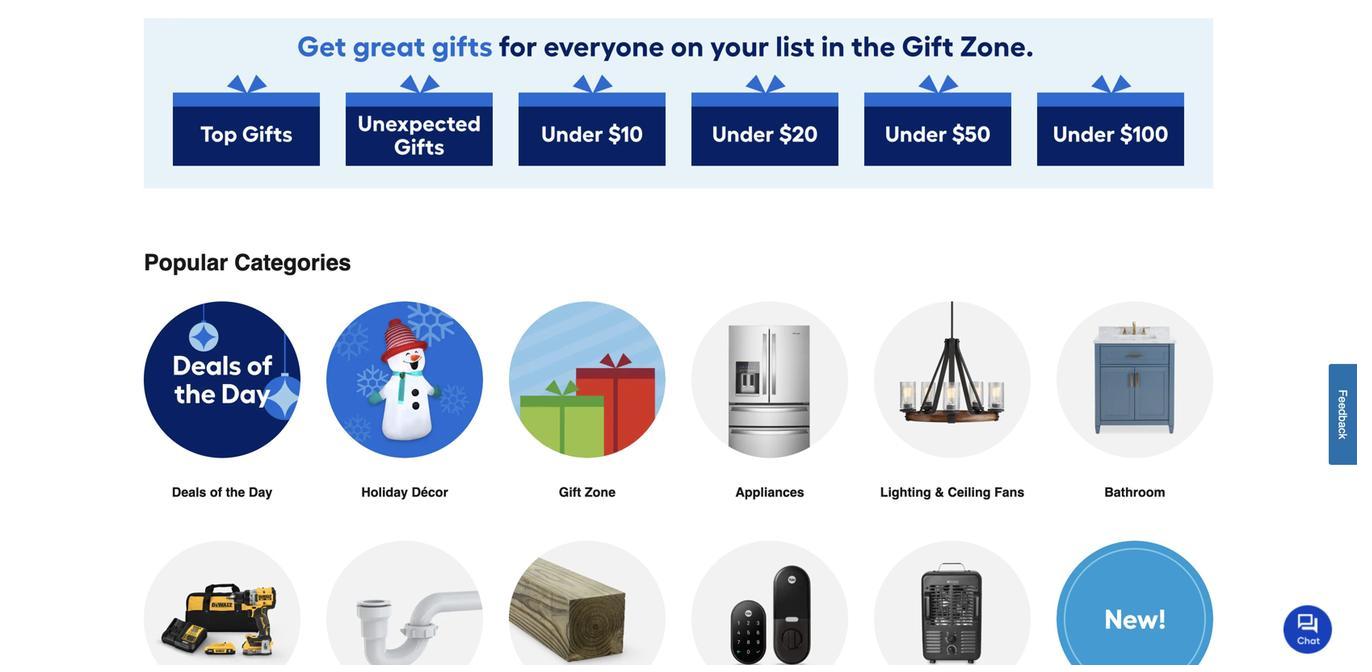 Task type: locate. For each thing, give the bounding box(es) containing it.
deals of the day
[[172, 485, 272, 500]]

deals of the day icon. image
[[144, 302, 301, 458]]

a dewalt cordless drill with batteries, a charger and a soft case. image
[[144, 541, 301, 666]]

c
[[1337, 428, 1349, 434]]

chat invite button image
[[1284, 605, 1333, 654]]

bathroom link
[[1057, 302, 1213, 541]]

gift zone link
[[509, 302, 666, 541]]

appliances link
[[691, 302, 848, 541]]

a white p v c p-trap. image
[[326, 541, 483, 666]]

lighting & ceiling fans
[[880, 485, 1025, 500]]

under 20 dollars. image
[[691, 75, 839, 166]]

a 5-light black metal and wood chandelier. image
[[874, 302, 1031, 458]]

categories
[[234, 250, 351, 276]]

get great gifts for everyone on your list in the gift zone. image
[[144, 18, 1213, 75]]

e up b
[[1337, 403, 1349, 409]]

décor
[[412, 485, 448, 500]]

e up d
[[1337, 397, 1349, 403]]

1 e from the top
[[1337, 397, 1349, 403]]

new. image
[[1057, 541, 1213, 666]]

an inflatable snowman decoration with a red-and-white striped hat, blue mittens and a blue scarf. image
[[326, 302, 483, 458]]

holiday
[[361, 485, 408, 500]]

a stainless french door refrigerator with a bottom freezer and middle storage drawer. image
[[691, 302, 848, 458]]

e
[[1337, 397, 1349, 403], [1337, 403, 1349, 409]]

lighting & ceiling fans link
[[874, 302, 1031, 541]]

f e e d b a c k
[[1337, 390, 1349, 439]]

popular
[[144, 250, 228, 276]]

under 10 dollars. image
[[519, 75, 666, 166]]



Task type: describe. For each thing, give the bounding box(es) containing it.
an end section of a four-by-four pressure treated post. image
[[509, 541, 666, 666]]

fans
[[994, 485, 1025, 500]]

top gifts. image
[[173, 75, 320, 166]]

holiday décor
[[361, 485, 448, 500]]

f
[[1337, 390, 1349, 397]]

ceiling
[[948, 485, 991, 500]]

under 100 dollars. image
[[1037, 75, 1184, 166]]

bathroom
[[1104, 485, 1165, 500]]

d
[[1337, 409, 1349, 416]]

b
[[1337, 416, 1349, 422]]

a black indoor utility heater with a thermostat. image
[[874, 541, 1031, 666]]

lighting
[[880, 485, 931, 500]]

2 e from the top
[[1337, 403, 1349, 409]]

a blue 2-door bathroom vanity with a white top, gold faucet and gold hardware. image
[[1057, 302, 1213, 458]]

f e e d b a c k button
[[1329, 364, 1357, 465]]

popular categories
[[144, 250, 351, 276]]

deals of the day link
[[144, 302, 301, 541]]

the
[[226, 485, 245, 500]]

gift zone
[[559, 485, 616, 500]]

deals
[[172, 485, 206, 500]]

unexpected gifts. image
[[346, 75, 493, 166]]

a black yale electronic deadbolt with a keypad. image
[[691, 541, 848, 666]]

appliances
[[735, 485, 804, 500]]

holiday décor link
[[326, 302, 483, 541]]

zone
[[585, 485, 616, 500]]

day
[[249, 485, 272, 500]]

gift
[[559, 485, 581, 500]]

&
[[935, 485, 944, 500]]

under 50 dollars. image
[[864, 75, 1011, 166]]

k
[[1337, 434, 1349, 439]]

of
[[210, 485, 222, 500]]

a
[[1337, 422, 1349, 428]]

an icon of red and green wrapped gifts. image
[[509, 302, 666, 458]]



Task type: vqa. For each thing, say whether or not it's contained in the screenshot.
Under 50 dollars. image
yes



